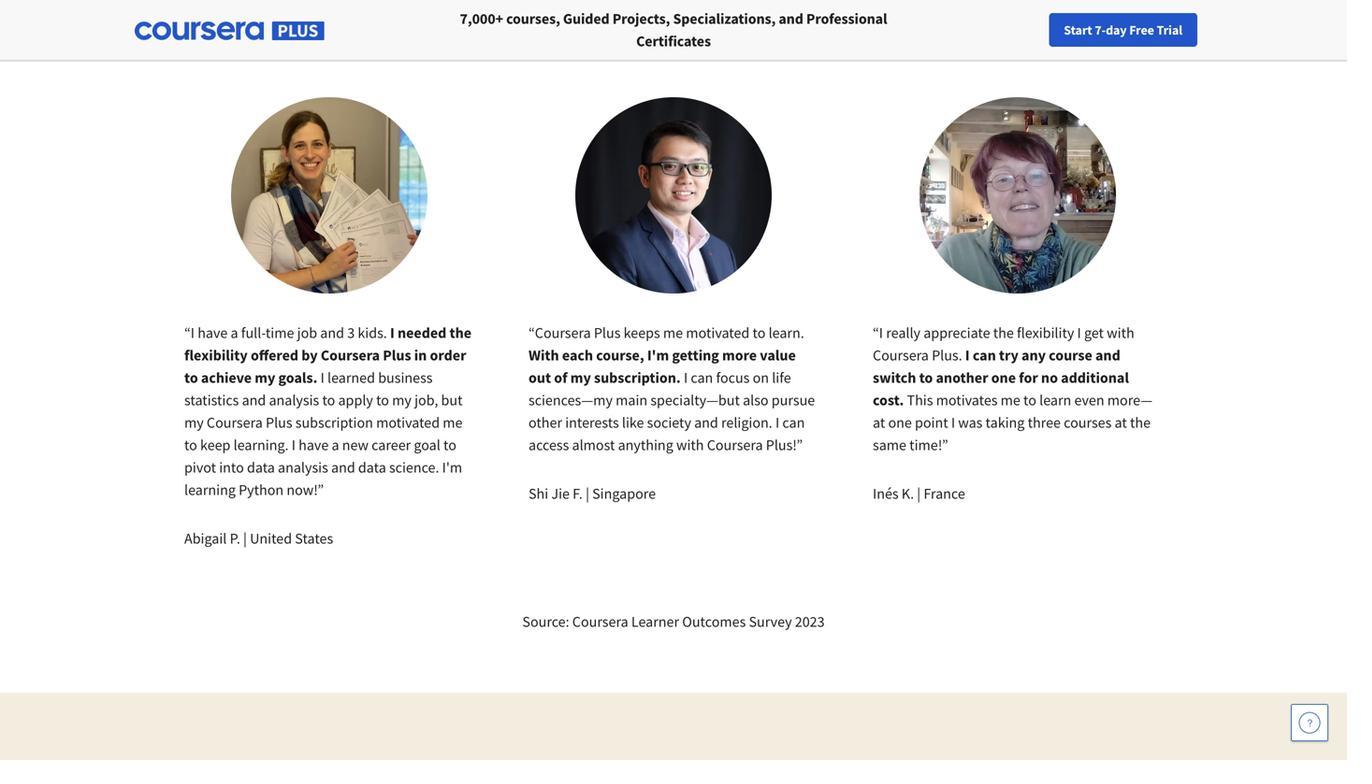 Task type: locate. For each thing, give the bounding box(es) containing it.
77% of learners report career benefits, like landing a new job, earning a promotion, gaining applicable skills, and more.
[[305, 21, 1042, 39]]

find your new career
[[984, 22, 1101, 38]]

one
[[992, 369, 1016, 387], [888, 414, 912, 432]]

1 horizontal spatial can
[[783, 414, 805, 432]]

1 horizontal spatial i'm
[[647, 346, 669, 365]]

1 horizontal spatial of
[[554, 369, 568, 387]]

0 horizontal spatial like
[[546, 21, 568, 39]]

1 vertical spatial of
[[554, 369, 568, 387]]

sciences—my
[[529, 391, 613, 410]]

specializations,
[[673, 9, 776, 28]]

i left full-
[[191, 324, 195, 342]]

learner
[[632, 613, 679, 632]]

0 vertical spatial can
[[973, 346, 996, 365]]

the up try in the top of the page
[[994, 324, 1014, 342]]

1 horizontal spatial with
[[1107, 324, 1135, 342]]

to left learn.
[[753, 324, 766, 342]]

0 vertical spatial motivated
[[686, 324, 750, 342]]

coursera down 'religion.'
[[707, 436, 763, 455]]

0 vertical spatial me
[[663, 324, 683, 342]]

i inside this motivates me to learn even more— at one point i was taking three courses at the same time!
[[952, 414, 955, 432]]

and left the 3
[[320, 324, 344, 342]]

0 vertical spatial with
[[1107, 324, 1135, 342]]

0 horizontal spatial |
[[243, 530, 247, 548]]

like left landing
[[546, 21, 568, 39]]

one inside i can try any course and switch to another one for no additional cost.
[[992, 369, 1016, 387]]

a
[[622, 21, 629, 39], [739, 21, 747, 39], [231, 324, 238, 342], [332, 436, 339, 455]]

job, for but
[[415, 391, 438, 410]]

religion.
[[721, 414, 773, 432]]

1 vertical spatial motivated
[[376, 414, 440, 432]]

1 horizontal spatial at
[[1115, 414, 1127, 432]]

0 horizontal spatial career
[[372, 436, 411, 455]]

a right earning in the right top of the page
[[739, 21, 747, 39]]

2 horizontal spatial |
[[917, 485, 921, 503]]

at
[[873, 414, 885, 432], [1115, 414, 1127, 432]]

job, inside i learned business statistics and analysis to apply to my job, but my coursera plus subscription motivated me to keep learning. i have a new career goal to pivot into data analysis and data science. i'm learning python now!
[[415, 391, 438, 410]]

getting
[[672, 346, 719, 365]]

of right "77%"
[[335, 21, 348, 39]]

i'm down the keeps
[[647, 346, 669, 365]]

learner image inés k. image
[[920, 97, 1116, 294]]

0 horizontal spatial one
[[888, 414, 912, 432]]

have down "subscription"
[[299, 436, 329, 455]]

to inside i can try any course and switch to another one for no additional cost.
[[919, 369, 933, 387]]

coursera inside i needed the flexibility offered by coursera plus in order to achieve my goals.
[[321, 346, 380, 365]]

0 vertical spatial i'm
[[647, 346, 669, 365]]

at down more— on the right bottom
[[1115, 414, 1127, 432]]

interests
[[565, 414, 619, 432]]

0 vertical spatial job,
[[662, 21, 685, 39]]

1 vertical spatial with
[[677, 436, 704, 455]]

learn
[[1040, 391, 1072, 410]]

additional
[[1061, 369, 1129, 387]]

coursera plus image
[[135, 22, 325, 40]]

plus up course,
[[594, 324, 621, 342]]

i up 'specialty—but' at the bottom of page
[[684, 369, 688, 387]]

1 vertical spatial plus
[[383, 346, 411, 365]]

flexibility inside i needed the flexibility offered by coursera plus in order to achieve my goals.
[[184, 346, 248, 365]]

| right k.
[[917, 485, 921, 503]]

0 horizontal spatial flexibility
[[184, 346, 248, 365]]

help center image
[[1299, 712, 1321, 735]]

2 vertical spatial plus
[[266, 414, 292, 432]]

learn.
[[769, 324, 804, 342]]

analysis
[[269, 391, 319, 410], [278, 459, 328, 477]]

me right the keeps
[[663, 324, 683, 342]]

2 horizontal spatial the
[[1130, 414, 1151, 432]]

i up plus!
[[776, 414, 780, 432]]

coursera
[[535, 324, 591, 342], [321, 346, 380, 365], [873, 346, 929, 365], [207, 414, 263, 432], [707, 436, 763, 455], [573, 613, 629, 632]]

full-
[[241, 324, 266, 342]]

find
[[984, 22, 1008, 38]]

start 7-day free trial
[[1064, 22, 1183, 38]]

can inside i can try any course and switch to another one for no additional cost.
[[973, 346, 996, 365]]

and down 'specialty—but' at the bottom of page
[[694, 414, 719, 432]]

coursera inside coursera plus keeps me motivated to learn. with each course, i'm getting more value out of my subscription.
[[535, 324, 591, 342]]

1 vertical spatial one
[[888, 414, 912, 432]]

main
[[616, 391, 648, 410]]

united
[[250, 530, 292, 548]]

1 horizontal spatial motivated
[[686, 324, 750, 342]]

i right "kids."
[[390, 324, 395, 342]]

1 vertical spatial i'm
[[442, 459, 462, 477]]

0 vertical spatial new
[[632, 21, 659, 39]]

i
[[191, 324, 195, 342], [390, 324, 395, 342], [879, 324, 883, 342], [1078, 324, 1082, 342], [966, 346, 970, 365], [321, 369, 325, 387], [684, 369, 688, 387], [776, 414, 780, 432], [952, 414, 955, 432], [292, 436, 296, 455]]

now!
[[287, 481, 318, 500]]

1 vertical spatial have
[[299, 436, 329, 455]]

coursera up each
[[535, 324, 591, 342]]

my down each
[[571, 369, 591, 387]]

1 horizontal spatial me
[[663, 324, 683, 342]]

analysis down the goals.
[[269, 391, 319, 410]]

job, left but
[[415, 391, 438, 410]]

survey
[[749, 613, 792, 632]]

and down achieve
[[242, 391, 266, 410]]

show notifications image
[[1130, 23, 1152, 46]]

a down "subscription"
[[332, 436, 339, 455]]

coursera up keep at the bottom left of page
[[207, 414, 263, 432]]

career up science. on the left bottom of page
[[372, 436, 411, 455]]

with down "society"
[[677, 436, 704, 455]]

None search field
[[257, 12, 576, 49]]

1 vertical spatial like
[[622, 414, 644, 432]]

and inside i can try any course and switch to another one for no additional cost.
[[1096, 346, 1121, 365]]

can for try
[[973, 346, 996, 365]]

at down cost.
[[873, 414, 885, 432]]

have left full-
[[198, 324, 228, 342]]

point
[[915, 414, 949, 432]]

2 horizontal spatial plus
[[594, 324, 621, 342]]

0 horizontal spatial plus
[[266, 414, 292, 432]]

gaining
[[823, 21, 869, 39]]

| right f.
[[586, 485, 589, 503]]

data
[[247, 459, 275, 477], [358, 459, 386, 477]]

i really appreciate the flexibility i get with coursera plus.
[[873, 324, 1135, 365]]

like down "main"
[[622, 414, 644, 432]]

access
[[529, 436, 569, 455]]

motivated up the more
[[686, 324, 750, 342]]

2 data from the left
[[358, 459, 386, 477]]

the
[[450, 324, 472, 342], [994, 324, 1014, 342], [1130, 414, 1151, 432]]

new inside i learned business statistics and analysis to apply to my job, but my coursera plus subscription motivated me to keep learning. i have a new career goal to pivot into data analysis and data science. i'm learning python now!
[[342, 436, 369, 455]]

like inside the i can focus on life sciences—my main specialty—but also pursue other interests like society and religion. i can access almost anything with coursera plus!
[[622, 414, 644, 432]]

0 vertical spatial one
[[992, 369, 1016, 387]]

subscription
[[295, 414, 373, 432]]

more—
[[1108, 391, 1153, 410]]

0 horizontal spatial motivated
[[376, 414, 440, 432]]

trial
[[1157, 22, 1183, 38]]

the inside i needed the flexibility offered by coursera plus in order to achieve my goals.
[[450, 324, 472, 342]]

data down learning.
[[247, 459, 275, 477]]

learned
[[328, 369, 375, 387]]

1 horizontal spatial job,
[[662, 21, 685, 39]]

me down but
[[443, 414, 463, 432]]

the inside this motivates me to learn even more— at one point i was taking three courses at the same time!
[[1130, 414, 1151, 432]]

i inside i needed the flexibility offered by coursera plus in order to achieve my goals.
[[390, 324, 395, 342]]

7,000+ courses, guided projects, specializations, and professional certificates
[[460, 9, 888, 51]]

learner image abigail p. image
[[231, 97, 428, 294]]

and left professional
[[779, 9, 804, 28]]

on
[[753, 369, 769, 387]]

1 horizontal spatial data
[[358, 459, 386, 477]]

1 vertical spatial new
[[342, 436, 369, 455]]

0 horizontal spatial i'm
[[442, 459, 462, 477]]

to up this
[[919, 369, 933, 387]]

| right p.
[[243, 530, 247, 548]]

0 horizontal spatial have
[[198, 324, 228, 342]]

one down try in the top of the page
[[992, 369, 1016, 387]]

my down offered
[[255, 369, 275, 387]]

really
[[886, 324, 921, 342]]

can left try in the top of the page
[[973, 346, 996, 365]]

abigail
[[184, 530, 227, 548]]

0 horizontal spatial me
[[443, 414, 463, 432]]

coursera inside i learned business statistics and analysis to apply to my job, but my coursera plus subscription motivated me to keep learning. i have a new career goal to pivot into data analysis and data science. i'm learning python now!
[[207, 414, 263, 432]]

coursera inside i really appreciate the flexibility i get with coursera plus.
[[873, 346, 929, 365]]

0 horizontal spatial the
[[450, 324, 472, 342]]

to inside coursera plus keeps me motivated to learn. with each course, i'm getting more value out of my subscription.
[[753, 324, 766, 342]]

0 horizontal spatial job,
[[415, 391, 438, 410]]

abigail p. | united states
[[184, 530, 333, 548]]

flexibility
[[1017, 324, 1075, 342], [184, 346, 248, 365]]

0 horizontal spatial can
[[691, 369, 713, 387]]

1 data from the left
[[247, 459, 275, 477]]

1 horizontal spatial flexibility
[[1017, 324, 1075, 342]]

me up taking
[[1001, 391, 1021, 410]]

and
[[779, 9, 804, 28], [979, 21, 1003, 39], [320, 324, 344, 342], [1096, 346, 1121, 365], [242, 391, 266, 410], [694, 414, 719, 432], [331, 459, 355, 477]]

was
[[958, 414, 983, 432]]

achieve
[[201, 369, 252, 387]]

new right landing
[[632, 21, 659, 39]]

1 vertical spatial job,
[[415, 391, 438, 410]]

1 horizontal spatial the
[[994, 324, 1014, 342]]

2 vertical spatial me
[[443, 414, 463, 432]]

switch
[[873, 369, 916, 387]]

can down getting
[[691, 369, 713, 387]]

plus
[[594, 324, 621, 342], [383, 346, 411, 365], [266, 414, 292, 432]]

motivated
[[686, 324, 750, 342], [376, 414, 440, 432]]

0 vertical spatial flexibility
[[1017, 324, 1075, 342]]

with
[[1107, 324, 1135, 342], [677, 436, 704, 455]]

plus up learning.
[[266, 414, 292, 432]]

me inside coursera plus keeps me motivated to learn. with each course, i'm getting more value out of my subscription.
[[663, 324, 683, 342]]

flexibility inside i really appreciate the flexibility i get with coursera plus.
[[1017, 324, 1075, 342]]

coursera down the 3
[[321, 346, 380, 365]]

start
[[1064, 22, 1093, 38]]

statistics
[[184, 391, 239, 410]]

new
[[1038, 22, 1062, 38]]

almost
[[572, 436, 615, 455]]

analysis up now!
[[278, 459, 328, 477]]

but
[[441, 391, 463, 410]]

career right report
[[447, 21, 486, 39]]

to up statistics
[[184, 369, 198, 387]]

1 horizontal spatial one
[[992, 369, 1016, 387]]

certificates
[[636, 32, 711, 51]]

my inside i needed the flexibility offered by coursera plus in order to achieve my goals.
[[255, 369, 275, 387]]

the up order
[[450, 324, 472, 342]]

kids.
[[358, 324, 387, 342]]

courses,
[[506, 9, 560, 28]]

with right get
[[1107, 324, 1135, 342]]

plus left in
[[383, 346, 411, 365]]

1 vertical spatial career
[[372, 436, 411, 455]]

keeps
[[624, 324, 660, 342]]

appreciate
[[924, 324, 991, 342]]

0 vertical spatial have
[[198, 324, 228, 342]]

the down more— on the right bottom
[[1130, 414, 1151, 432]]

motivated up goal
[[376, 414, 440, 432]]

one up same
[[888, 414, 912, 432]]

1 horizontal spatial have
[[299, 436, 329, 455]]

and up additional
[[1096, 346, 1121, 365]]

of inside coursera plus keeps me motivated to learn. with each course, i'm getting more value out of my subscription.
[[554, 369, 568, 387]]

2 horizontal spatial me
[[1001, 391, 1021, 410]]

1 horizontal spatial plus
[[383, 346, 411, 365]]

applicable
[[872, 21, 938, 39]]

time!
[[910, 436, 942, 455]]

1 vertical spatial analysis
[[278, 459, 328, 477]]

coursera down really
[[873, 346, 929, 365]]

to down for
[[1024, 391, 1037, 410]]

1 vertical spatial flexibility
[[184, 346, 248, 365]]

and inside 7,000+ courses, guided projects, specializations, and professional certificates
[[779, 9, 804, 28]]

1 vertical spatial me
[[1001, 391, 1021, 410]]

professional
[[807, 9, 888, 28]]

flexibility up any
[[1017, 324, 1075, 342]]

earning
[[688, 21, 736, 39]]

i left was
[[952, 414, 955, 432]]

0 horizontal spatial data
[[247, 459, 275, 477]]

can down pursue
[[783, 414, 805, 432]]

to right goal
[[444, 436, 457, 455]]

i right plus.
[[966, 346, 970, 365]]

i inside i can try any course and switch to another one for no additional cost.
[[966, 346, 970, 365]]

0 horizontal spatial new
[[342, 436, 369, 455]]

2 vertical spatial can
[[783, 414, 805, 432]]

to up pivot
[[184, 436, 197, 455]]

0 vertical spatial plus
[[594, 324, 621, 342]]

0 vertical spatial career
[[447, 21, 486, 39]]

job, left earning in the right top of the page
[[662, 21, 685, 39]]

0 vertical spatial of
[[335, 21, 348, 39]]

to inside i needed the flexibility offered by coursera plus in order to achieve my goals.
[[184, 369, 198, 387]]

0 horizontal spatial with
[[677, 436, 704, 455]]

three
[[1028, 414, 1061, 432]]

2 horizontal spatial can
[[973, 346, 996, 365]]

order
[[430, 346, 466, 365]]

get
[[1085, 324, 1104, 342]]

0 vertical spatial like
[[546, 21, 568, 39]]

new down "subscription"
[[342, 436, 369, 455]]

i'm right science. on the left bottom of page
[[442, 459, 462, 477]]

flexibility up achieve
[[184, 346, 248, 365]]

to inside this motivates me to learn even more— at one point i was taking three courses at the same time!
[[1024, 391, 1037, 410]]

0 horizontal spatial at
[[873, 414, 885, 432]]

data left science. on the left bottom of page
[[358, 459, 386, 477]]

any
[[1022, 346, 1046, 365]]

into
[[219, 459, 244, 477]]

of right out
[[554, 369, 568, 387]]

me inside i learned business statistics and analysis to apply to my job, but my coursera plus subscription motivated me to keep learning. i have a new career goal to pivot into data analysis and data science. i'm learning python now!
[[443, 414, 463, 432]]

1 horizontal spatial like
[[622, 414, 644, 432]]

1 vertical spatial can
[[691, 369, 713, 387]]

this motivates me to learn even more— at one point i was taking three courses at the same time!
[[873, 391, 1153, 455]]

1 horizontal spatial new
[[632, 21, 659, 39]]

inés k. | france
[[873, 485, 966, 503]]

i can focus on life sciences—my main specialty—but also pursue other interests like society and religion. i can access almost anything with coursera plus!
[[529, 369, 815, 455]]



Task type: vqa. For each thing, say whether or not it's contained in the screenshot.
information inside the Options list list box
no



Task type: describe. For each thing, give the bounding box(es) containing it.
outcomes
[[682, 613, 746, 632]]

motivated inside i learned business statistics and analysis to apply to my job, but my coursera plus subscription motivated me to keep learning. i have a new career goal to pivot into data analysis and data science. i'm learning python now!
[[376, 414, 440, 432]]

i learned business statistics and analysis to apply to my job, but my coursera plus subscription motivated me to keep learning. i have a new career goal to pivot into data analysis and data science. i'm learning python now!
[[184, 369, 463, 500]]

day
[[1106, 22, 1127, 38]]

taking
[[986, 414, 1025, 432]]

plus inside i needed the flexibility offered by coursera plus in order to achieve my goals.
[[383, 346, 411, 365]]

goal
[[414, 436, 441, 455]]

i have a full-time job and 3 kids.
[[191, 324, 390, 342]]

time
[[266, 324, 294, 342]]

by
[[302, 346, 318, 365]]

plus!
[[766, 436, 797, 455]]

can for focus
[[691, 369, 713, 387]]

states
[[295, 530, 333, 548]]

my down business
[[392, 391, 412, 410]]

1 at from the left
[[873, 414, 885, 432]]

7,000+
[[460, 9, 503, 28]]

motivates
[[936, 391, 998, 410]]

for
[[1019, 369, 1038, 387]]

2023
[[795, 613, 825, 632]]

i'm inside coursera plus keeps me motivated to learn. with each course, i'm getting more value out of my subscription.
[[647, 346, 669, 365]]

a right landing
[[622, 21, 629, 39]]

and left your
[[979, 21, 1003, 39]]

out
[[529, 369, 551, 387]]

start 7-day free trial button
[[1049, 13, 1198, 47]]

france
[[924, 485, 966, 503]]

1 horizontal spatial career
[[447, 21, 486, 39]]

job, for earning
[[662, 21, 685, 39]]

find your new career link
[[974, 19, 1110, 42]]

source:
[[523, 613, 570, 632]]

plus inside i learned business statistics and analysis to apply to my job, but my coursera plus subscription motivated me to keep learning. i have a new career goal to pivot into data analysis and data science. i'm learning python now!
[[266, 414, 292, 432]]

coursera image
[[22, 15, 141, 45]]

plus.
[[932, 346, 963, 365]]

shi
[[529, 485, 549, 503]]

3
[[347, 324, 355, 342]]

more
[[722, 346, 757, 365]]

i can try any course and switch to another one for no additional cost.
[[873, 346, 1129, 410]]

cost.
[[873, 391, 904, 410]]

landing
[[571, 21, 619, 39]]

learners
[[351, 21, 402, 39]]

specialty—but
[[651, 391, 740, 410]]

skills,
[[941, 21, 976, 39]]

motivated inside coursera plus keeps me motivated to learn. with each course, i'm getting more value out of my subscription.
[[686, 324, 750, 342]]

singapore
[[592, 485, 656, 503]]

me inside this motivates me to learn even more— at one point i was taking three courses at the same time!
[[1001, 391, 1021, 410]]

career inside i learned business statistics and analysis to apply to my job, but my coursera plus subscription motivated me to keep learning. i have a new career goal to pivot into data analysis and data science. i'm learning python now!
[[372, 436, 411, 455]]

k.
[[902, 485, 914, 503]]

the inside i really appreciate the flexibility i get with coursera plus.
[[994, 324, 1014, 342]]

p.
[[230, 530, 240, 548]]

2 at from the left
[[1115, 414, 1127, 432]]

another
[[936, 369, 989, 387]]

projects,
[[613, 9, 670, 28]]

value
[[760, 346, 796, 365]]

offered
[[251, 346, 299, 365]]

f.
[[573, 485, 583, 503]]

courses
[[1064, 414, 1112, 432]]

inés
[[873, 485, 899, 503]]

to up "subscription"
[[322, 391, 335, 410]]

i left get
[[1078, 324, 1082, 342]]

goals.
[[278, 369, 318, 387]]

my inside coursera plus keeps me motivated to learn. with each course, i'm getting more value out of my subscription.
[[571, 369, 591, 387]]

jie
[[552, 485, 570, 503]]

science.
[[389, 459, 439, 477]]

career
[[1065, 22, 1101, 38]]

promotion,
[[749, 21, 820, 39]]

python
[[239, 481, 284, 500]]

coursera inside the i can focus on life sciences—my main specialty—but also pursue other interests like society and religion. i can access almost anything with coursera plus!
[[707, 436, 763, 455]]

77%
[[305, 21, 332, 39]]

no
[[1041, 369, 1058, 387]]

free
[[1130, 22, 1155, 38]]

learner image shi jie f. image
[[576, 97, 772, 294]]

also
[[743, 391, 769, 410]]

each
[[562, 346, 593, 365]]

life
[[772, 369, 791, 387]]

0 vertical spatial analysis
[[269, 391, 319, 410]]

with inside i really appreciate the flexibility i get with coursera plus.
[[1107, 324, 1135, 342]]

and inside the i can focus on life sciences—my main specialty—but also pursue other interests like society and religion. i can access almost anything with coursera plus!
[[694, 414, 719, 432]]

0 horizontal spatial of
[[335, 21, 348, 39]]

learning.
[[234, 436, 289, 455]]

a left full-
[[231, 324, 238, 342]]

i left really
[[879, 324, 883, 342]]

even
[[1075, 391, 1105, 410]]

more.
[[1006, 21, 1042, 39]]

pivot
[[184, 459, 216, 477]]

i right learning.
[[292, 436, 296, 455]]

| for this motivates me to learn even more— at one point i was taking three courses at the same time!
[[917, 485, 921, 503]]

with
[[529, 346, 559, 365]]

subscription.
[[594, 369, 681, 387]]

and down "subscription"
[[331, 459, 355, 477]]

other
[[529, 414, 562, 432]]

have inside i learned business statistics and analysis to apply to my job, but my coursera plus subscription motivated me to keep learning. i have a new career goal to pivot into data analysis and data science. i'm learning python now!
[[299, 436, 329, 455]]

| for i learned business statistics and analysis to apply to my job, but my coursera plus subscription motivated me to keep learning. i have a new career goal to pivot into data analysis and data science. i'm learning python now!
[[243, 530, 247, 548]]

report
[[405, 21, 444, 39]]

try
[[999, 346, 1019, 365]]

coursera right source: in the bottom left of the page
[[573, 613, 629, 632]]

source: coursera learner outcomes survey 2023
[[523, 613, 825, 632]]

my down statistics
[[184, 414, 204, 432]]

one inside this motivates me to learn even more— at one point i was taking three courses at the same time!
[[888, 414, 912, 432]]

this
[[907, 391, 933, 410]]

1 horizontal spatial |
[[586, 485, 589, 503]]

i'm inside i learned business statistics and analysis to apply to my job, but my coursera plus subscription motivated me to keep learning. i have a new career goal to pivot into data analysis and data science. i'm learning python now!
[[442, 459, 462, 477]]

i right the goals.
[[321, 369, 325, 387]]

your
[[1010, 22, 1035, 38]]

in
[[414, 346, 427, 365]]

benefits,
[[489, 21, 543, 39]]

society
[[647, 414, 691, 432]]

a inside i learned business statistics and analysis to apply to my job, but my coursera plus subscription motivated me to keep learning. i have a new career goal to pivot into data analysis and data science. i'm learning python now!
[[332, 436, 339, 455]]

course
[[1049, 346, 1093, 365]]

shi jie f. | singapore
[[529, 485, 656, 503]]

guided
[[563, 9, 610, 28]]

plus inside coursera plus keeps me motivated to learn. with each course, i'm getting more value out of my subscription.
[[594, 324, 621, 342]]

with inside the i can focus on life sciences—my main specialty—but also pursue other interests like society and religion. i can access almost anything with coursera plus!
[[677, 436, 704, 455]]

to right "apply"
[[376, 391, 389, 410]]

coursera plus keeps me motivated to learn. with each course, i'm getting more value out of my subscription.
[[529, 324, 804, 387]]



